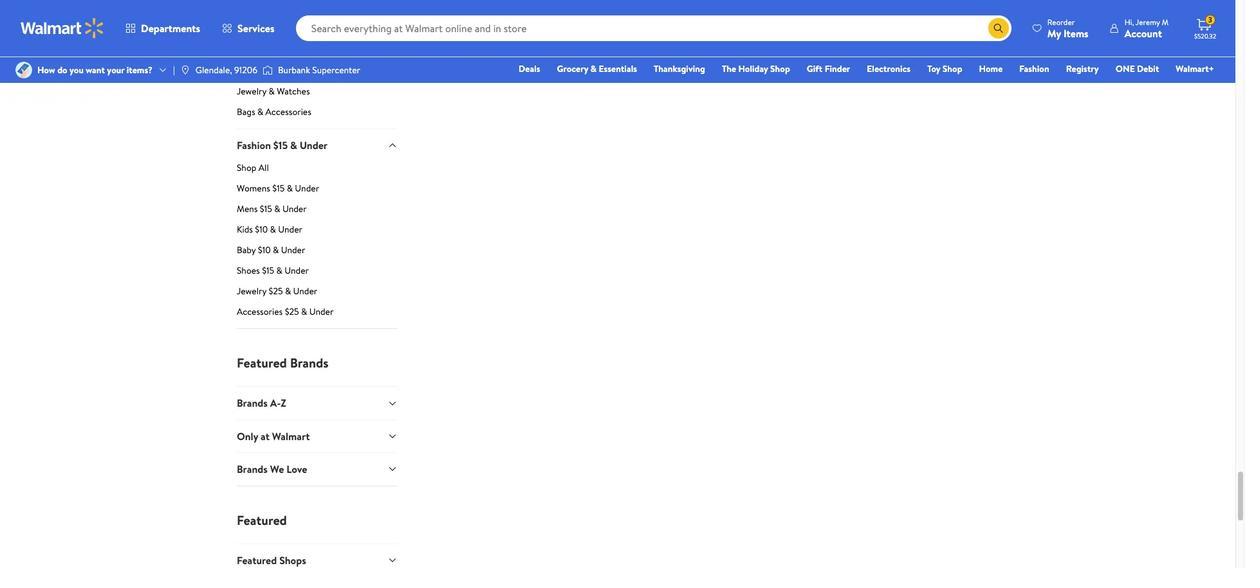 Task type: describe. For each thing, give the bounding box(es) containing it.
fashion $15 & under button
[[237, 129, 398, 162]]

you
[[70, 64, 84, 77]]

1 horizontal spatial shop
[[770, 62, 790, 75]]

fashion $15 & under
[[237, 138, 328, 152]]

1 vertical spatial accessories
[[237, 306, 283, 319]]

womens
[[237, 182, 270, 195]]

& for fashion $15 & under
[[290, 138, 297, 152]]

shoes for shoes link
[[237, 64, 260, 77]]

& for kids $10 & under
[[270, 224, 276, 236]]

thanksgiving
[[654, 62, 705, 75]]

want
[[86, 64, 105, 77]]

kids for kids $10 & under
[[237, 224, 253, 236]]

jewelry $25 & under link
[[237, 285, 398, 303]]

& right grocery
[[591, 62, 597, 75]]

holiday
[[739, 62, 768, 75]]

services button
[[211, 13, 286, 44]]

supercenter
[[312, 64, 360, 77]]

 image for how do you want your items?
[[15, 62, 32, 79]]

glendale,
[[196, 64, 232, 77]]

only at walmart
[[237, 430, 310, 444]]

watches
[[277, 85, 310, 98]]

$10 for kids
[[255, 224, 268, 236]]

gift
[[807, 62, 823, 75]]

under for kids $10 & under
[[278, 224, 302, 236]]

burbank
[[278, 64, 310, 77]]

the holiday shop link
[[716, 62, 796, 76]]

registry
[[1066, 62, 1099, 75]]

bags
[[237, 106, 255, 118]]

finder
[[825, 62, 850, 75]]

accessories $25 & under
[[237, 306, 334, 319]]

baby $10 & under link
[[237, 244, 398, 262]]

womens $15 & under link
[[237, 182, 398, 200]]

hi, jeremy m account
[[1125, 16, 1169, 40]]

Walmart Site-Wide search field
[[296, 15, 1012, 41]]

bags & accessories
[[237, 106, 311, 118]]

jewelry $25 & under
[[237, 285, 317, 298]]

bags & accessories link
[[237, 106, 398, 129]]

deals
[[519, 62, 540, 75]]

91206
[[234, 64, 257, 77]]

& for mens $15 & under
[[274, 203, 280, 216]]

electronics
[[867, 62, 911, 75]]

deals link
[[513, 62, 546, 76]]

fashion for fashion
[[1020, 62, 1049, 75]]

featured for featured brands
[[237, 355, 287, 372]]

3 $520.32
[[1194, 14, 1216, 41]]

$520.32
[[1194, 32, 1216, 41]]

& for baby $10 & under
[[273, 244, 279, 257]]

one
[[1116, 62, 1135, 75]]

$15 for mens
[[260, 203, 272, 216]]

account
[[1125, 26, 1162, 40]]

shoes $15 & under
[[237, 265, 309, 278]]

$15 for fashion
[[273, 138, 288, 152]]

& right bags
[[257, 106, 263, 118]]

& for accessories $25 & under
[[301, 306, 307, 319]]

toy shop link
[[922, 62, 968, 76]]

kids $10 & under link
[[237, 224, 398, 242]]

|
[[173, 64, 175, 77]]

home link
[[973, 62, 1009, 76]]

fashion for fashion $15 & under
[[237, 138, 271, 152]]

registry link
[[1060, 62, 1105, 76]]

reorder my items
[[1048, 16, 1089, 40]]

how
[[37, 64, 55, 77]]

essentials
[[599, 62, 637, 75]]

walmart image
[[21, 18, 104, 39]]

shoes for shoes $15 & under
[[237, 265, 260, 278]]

departments
[[141, 21, 200, 35]]

my
[[1048, 26, 1061, 40]]

under for shoes $15 & under
[[285, 265, 309, 278]]

reorder
[[1048, 16, 1075, 27]]

shoes link
[[237, 64, 398, 82]]

brands for brands we love
[[237, 463, 268, 477]]

one debit link
[[1110, 62, 1165, 76]]

items
[[1064, 26, 1089, 40]]

brands we love button
[[237, 453, 398, 486]]

featured shops
[[237, 554, 306, 568]]

under for womens $15 & under
[[295, 182, 319, 195]]

love
[[287, 463, 307, 477]]

under for baby $10 & under
[[281, 244, 305, 257]]

kids for kids link
[[237, 23, 253, 36]]

debit
[[1137, 62, 1159, 75]]

under for fashion $15 & under
[[300, 138, 328, 152]]

under for jewelry $25 & under
[[293, 285, 317, 298]]

all
[[259, 162, 269, 175]]

glendale, 91206
[[196, 64, 257, 77]]

jewelry & watches
[[237, 85, 310, 98]]

hi,
[[1125, 16, 1134, 27]]

search icon image
[[994, 23, 1004, 33]]

3
[[1209, 14, 1213, 25]]

& up bags & accessories on the left top
[[269, 85, 275, 98]]

only at walmart button
[[237, 420, 398, 453]]

featured brands
[[237, 355, 329, 372]]

$15 for shoes
[[262, 265, 274, 278]]

grocery
[[557, 62, 588, 75]]



Task type: vqa. For each thing, say whether or not it's contained in the screenshot.
and
no



Task type: locate. For each thing, give the bounding box(es) containing it.
baby for baby $10 & under
[[237, 244, 256, 257]]

grocery & essentials
[[557, 62, 637, 75]]

only
[[237, 430, 258, 444]]

under for mens $15 & under
[[282, 203, 307, 216]]

1 vertical spatial brands
[[237, 397, 268, 411]]

$10 down kids $10 & under at left
[[258, 244, 271, 257]]

z
[[281, 397, 286, 411]]

1 vertical spatial featured
[[237, 512, 287, 529]]

thanksgiving link
[[648, 62, 711, 76]]

1 vertical spatial kids
[[237, 224, 253, 236]]

2 shoes from the top
[[237, 265, 260, 278]]

shoes up jewelry & watches
[[237, 64, 260, 77]]

toy shop
[[927, 62, 963, 75]]

1 vertical spatial shoes
[[237, 265, 260, 278]]

walmart
[[272, 430, 310, 444]]

shops
[[279, 554, 306, 568]]

$10 inside baby $10 & under link
[[258, 244, 271, 257]]

baby down kids $10 & under at left
[[237, 244, 256, 257]]

& up "shop all" link on the left
[[290, 138, 297, 152]]

under up shoes $15 & under
[[281, 244, 305, 257]]

featured up the brands a-z
[[237, 355, 287, 372]]

0 vertical spatial fashion
[[1020, 62, 1049, 75]]

3 featured from the top
[[237, 554, 277, 568]]

walmart+
[[1176, 62, 1214, 75]]

1 jewelry from the top
[[237, 85, 267, 98]]

featured inside dropdown button
[[237, 554, 277, 568]]

kids $10 & under
[[237, 224, 302, 236]]

featured for featured
[[237, 512, 287, 529]]

& for womens $15 & under
[[287, 182, 293, 195]]

we
[[270, 463, 284, 477]]

do
[[57, 64, 67, 77]]

brands for brands a-z
[[237, 397, 268, 411]]

& up jewelry $25 & under
[[276, 265, 282, 278]]

1 horizontal spatial $25
[[285, 306, 299, 319]]

accessories down watches
[[266, 106, 311, 118]]

shop right holiday
[[770, 62, 790, 75]]

& down mens $15 & under
[[270, 224, 276, 236]]

$15 down baby $10 & under
[[262, 265, 274, 278]]

Search search field
[[296, 15, 1012, 41]]

1 baby from the top
[[237, 44, 256, 57]]

$10 up baby $10 & under
[[255, 224, 268, 236]]

departments button
[[115, 13, 211, 44]]

shop inside 'link'
[[943, 62, 963, 75]]

under down shoes $15 & under link
[[293, 285, 317, 298]]

jewelry down shoes $15 & under
[[237, 285, 267, 298]]

under down jewelry $25 & under link
[[309, 306, 334, 319]]

featured left shops
[[237, 554, 277, 568]]

under for accessories $25 & under
[[309, 306, 334, 319]]

2 kids from the top
[[237, 224, 253, 236]]

walmart+ link
[[1170, 62, 1220, 76]]

jewelry
[[237, 85, 267, 98], [237, 285, 267, 298]]

shoes
[[237, 64, 260, 77], [237, 265, 260, 278]]

0 vertical spatial brands
[[290, 355, 329, 372]]

shoes down baby $10 & under
[[237, 265, 260, 278]]

kids down the mens
[[237, 224, 253, 236]]

mens $15 & under
[[237, 203, 307, 216]]

items?
[[127, 64, 153, 77]]

accessories down jewelry $25 & under
[[237, 306, 283, 319]]

$10 for baby
[[258, 244, 271, 257]]

burbank supercenter
[[278, 64, 360, 77]]

brands we love
[[237, 463, 307, 477]]

0 vertical spatial jewelry
[[237, 85, 267, 98]]

0 horizontal spatial fashion
[[237, 138, 271, 152]]

& inside dropdown button
[[290, 138, 297, 152]]

 image left how
[[15, 62, 32, 79]]

2 featured from the top
[[237, 512, 287, 529]]

$15 inside dropdown button
[[273, 138, 288, 152]]

1 horizontal spatial  image
[[180, 65, 190, 75]]

& up mens $15 & under
[[287, 182, 293, 195]]

 image
[[263, 64, 273, 77]]

m
[[1162, 16, 1169, 27]]

&
[[591, 62, 597, 75], [269, 85, 275, 98], [257, 106, 263, 118], [290, 138, 297, 152], [287, 182, 293, 195], [274, 203, 280, 216], [270, 224, 276, 236], [273, 244, 279, 257], [276, 265, 282, 278], [285, 285, 291, 298], [301, 306, 307, 319]]

& up shoes $15 & under
[[273, 244, 279, 257]]

& up accessories $25 & under
[[285, 285, 291, 298]]

fashion up shop all
[[237, 138, 271, 152]]

kids link
[[237, 23, 398, 41]]

1 kids from the top
[[237, 23, 253, 36]]

brands a-z
[[237, 397, 286, 411]]

at
[[261, 430, 270, 444]]

1 vertical spatial fashion
[[237, 138, 271, 152]]

jeremy
[[1136, 16, 1160, 27]]

jewelry for jewelry & watches
[[237, 85, 267, 98]]

baby link
[[237, 44, 398, 62]]

brands left we
[[237, 463, 268, 477]]

baby for baby link
[[237, 44, 256, 57]]

shop all link
[[237, 162, 398, 180]]

womens $15 & under
[[237, 182, 319, 195]]

grocery & essentials link
[[551, 62, 643, 76]]

0 horizontal spatial shop
[[237, 162, 256, 175]]

fashion down "my"
[[1020, 62, 1049, 75]]

under down baby $10 & under link
[[285, 265, 309, 278]]

featured up featured shops
[[237, 512, 287, 529]]

kids
[[237, 23, 253, 36], [237, 224, 253, 236]]

under inside dropdown button
[[300, 138, 328, 152]]

$15 down bags & accessories on the left top
[[273, 138, 288, 152]]

1 shoes from the top
[[237, 64, 260, 77]]

$25 for jewelry
[[269, 285, 283, 298]]

the holiday shop
[[722, 62, 790, 75]]

0 vertical spatial $10
[[255, 224, 268, 236]]

& for jewelry $25 & under
[[285, 285, 291, 298]]

shop left all
[[237, 162, 256, 175]]

fashion inside fashion $15 & under dropdown button
[[237, 138, 271, 152]]

baby
[[237, 44, 256, 57], [237, 244, 256, 257]]

a-
[[270, 397, 281, 411]]

gift finder
[[807, 62, 850, 75]]

jewelry up bags
[[237, 85, 267, 98]]

$15 up mens $15 & under
[[272, 182, 285, 195]]

electronics link
[[861, 62, 917, 76]]

brands a-z button
[[237, 387, 398, 420]]

2 vertical spatial brands
[[237, 463, 268, 477]]

jewelry & watches link
[[237, 85, 398, 103]]

fashion link
[[1014, 62, 1055, 76]]

1 vertical spatial $10
[[258, 244, 271, 257]]

gift finder link
[[801, 62, 856, 76]]

brands left a-
[[237, 397, 268, 411]]

your
[[107, 64, 124, 77]]

under down mens $15 & under
[[278, 224, 302, 236]]

0 vertical spatial featured
[[237, 355, 287, 372]]

shop right toy
[[943, 62, 963, 75]]

 image
[[15, 62, 32, 79], [180, 65, 190, 75]]

$10 inside kids $10 & under link
[[255, 224, 268, 236]]

$25 down shoes $15 & under
[[269, 285, 283, 298]]

& down jewelry $25 & under link
[[301, 306, 307, 319]]

$15
[[273, 138, 288, 152], [272, 182, 285, 195], [260, 203, 272, 216], [262, 265, 274, 278]]

0 vertical spatial kids
[[237, 23, 253, 36]]

 image right |
[[180, 65, 190, 75]]

2 jewelry from the top
[[237, 285, 267, 298]]

0 vertical spatial accessories
[[266, 106, 311, 118]]

featured for featured shops
[[237, 554, 277, 568]]

$15 right the mens
[[260, 203, 272, 216]]

services
[[238, 21, 275, 35]]

toy
[[927, 62, 941, 75]]

 image for glendale, 91206
[[180, 65, 190, 75]]

shop all
[[237, 162, 269, 175]]

under up "shop all" link on the left
[[300, 138, 328, 152]]

$10
[[255, 224, 268, 236], [258, 244, 271, 257]]

0 vertical spatial baby
[[237, 44, 256, 57]]

$15 for womens
[[272, 182, 285, 195]]

how do you want your items?
[[37, 64, 153, 77]]

under down "shop all" link on the left
[[295, 182, 319, 195]]

1 horizontal spatial fashion
[[1020, 62, 1049, 75]]

jewelry for jewelry $25 & under
[[237, 285, 267, 298]]

brands up brands a-z dropdown button
[[290, 355, 329, 372]]

featured shops button
[[237, 544, 398, 569]]

shop
[[770, 62, 790, 75], [943, 62, 963, 75], [237, 162, 256, 175]]

shoes $15 & under link
[[237, 265, 398, 283]]

kids up 91206
[[237, 23, 253, 36]]

1 vertical spatial baby
[[237, 244, 256, 257]]

baby up 91206
[[237, 44, 256, 57]]

& down womens $15 & under
[[274, 203, 280, 216]]

baby $10 & under
[[237, 244, 305, 257]]

0 horizontal spatial  image
[[15, 62, 32, 79]]

2 horizontal spatial shop
[[943, 62, 963, 75]]

fashion
[[1020, 62, 1049, 75], [237, 138, 271, 152]]

0 vertical spatial shoes
[[237, 64, 260, 77]]

0 horizontal spatial $25
[[269, 285, 283, 298]]

home
[[979, 62, 1003, 75]]

under down womens $15 & under
[[282, 203, 307, 216]]

1 vertical spatial jewelry
[[237, 285, 267, 298]]

mens $15 & under link
[[237, 203, 398, 221]]

$25 down jewelry $25 & under
[[285, 306, 299, 319]]

one debit
[[1116, 62, 1159, 75]]

1 featured from the top
[[237, 355, 287, 372]]

1 vertical spatial $25
[[285, 306, 299, 319]]

mens
[[237, 203, 258, 216]]

$25 for accessories
[[285, 306, 299, 319]]

featured
[[237, 355, 287, 372], [237, 512, 287, 529], [237, 554, 277, 568]]

2 baby from the top
[[237, 244, 256, 257]]

& for shoes $15 & under
[[276, 265, 282, 278]]

2 vertical spatial featured
[[237, 554, 277, 568]]

0 vertical spatial $25
[[269, 285, 283, 298]]

fashion inside the fashion link
[[1020, 62, 1049, 75]]



